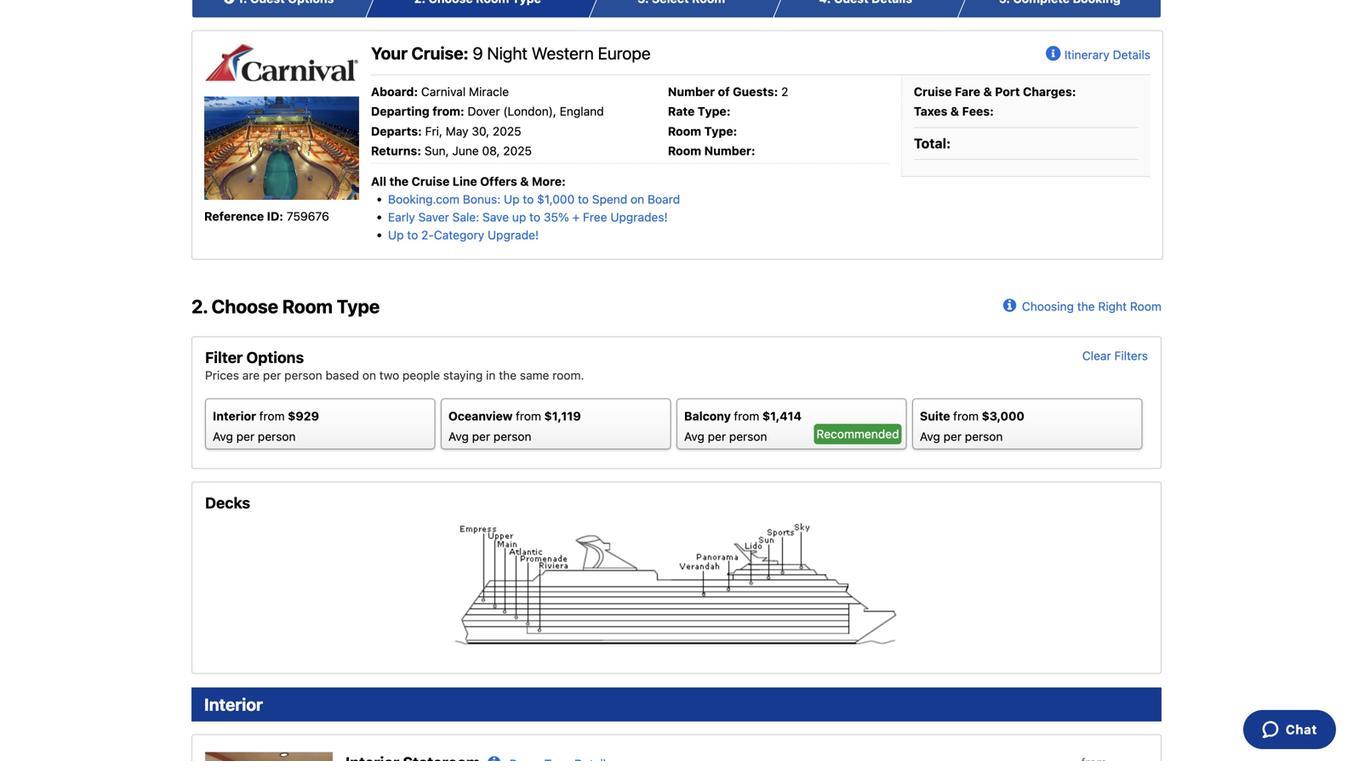 Task type: vqa. For each thing, say whether or not it's contained in the screenshot.


Task type: locate. For each thing, give the bounding box(es) containing it.
bonus:
[[463, 193, 501, 207]]

suite
[[920, 409, 950, 423]]

avg down the oceanview at left bottom
[[449, 430, 469, 444]]

from inside interior from $929 avg per person
[[259, 409, 285, 423]]

2025 up 08,
[[493, 124, 521, 138]]

options
[[246, 349, 304, 367]]

4 from from the left
[[953, 409, 979, 423]]

0 vertical spatial up
[[504, 193, 520, 207]]

on inside clear             filters prices are per person based on                  two                                                          people                               staying in the         same          room.
[[362, 369, 376, 383]]

the left right on the right of the page
[[1077, 300, 1095, 314]]

oceanview from $1,119 avg per person
[[449, 409, 581, 444]]

choosing the right room
[[1022, 300, 1162, 314]]

oceanview
[[449, 409, 513, 423]]

avg inside oceanview from $1,119 avg per person
[[449, 430, 469, 444]]

from inside balcony from $1,414 avg per person
[[734, 409, 760, 423]]

per inside oceanview from $1,119 avg per person
[[472, 430, 490, 444]]

on inside all the cruise line offers & more: booking.com bonus: up to $1,000 to spend on board early saver sale: save up to 35% + free upgrades! up to 2-category upgrade!
[[631, 193, 644, 207]]

3 from from the left
[[734, 409, 760, 423]]

june
[[452, 144, 479, 158]]

person inside oceanview from $1,119 avg per person
[[494, 430, 532, 444]]

offers
[[480, 175, 517, 189]]

0 horizontal spatial cruise
[[412, 175, 450, 189]]

person inside interior from $929 avg per person
[[258, 430, 296, 444]]

the
[[389, 175, 409, 189], [1077, 300, 1095, 314], [499, 369, 517, 383]]

3 avg from the left
[[684, 430, 705, 444]]

to
[[523, 193, 534, 207], [578, 193, 589, 207], [529, 210, 541, 224], [407, 228, 418, 242]]

on up upgrades!
[[631, 193, 644, 207]]

1 vertical spatial on
[[362, 369, 376, 383]]

avg down balcony
[[684, 430, 705, 444]]

the for cruise
[[389, 175, 409, 189]]

1 vertical spatial &
[[951, 104, 959, 118]]

1 vertical spatial up
[[388, 228, 404, 242]]

interior up interior stateroom image
[[204, 695, 263, 715]]

from left "$1,414"
[[734, 409, 760, 423]]

2 horizontal spatial &
[[984, 85, 992, 99]]

1 horizontal spatial &
[[951, 104, 959, 118]]

2 vertical spatial the
[[499, 369, 517, 383]]

2 vertical spatial &
[[520, 175, 529, 189]]

itinerary details
[[1065, 48, 1151, 62]]

booking.com bonus: up to $1,000 to spend on board link
[[388, 193, 680, 207]]

fare
[[955, 85, 981, 99]]

$1,414
[[763, 409, 802, 423]]

1 horizontal spatial info circle image
[[1003, 295, 1022, 312]]

0 vertical spatial the
[[389, 175, 409, 189]]

sale:
[[453, 210, 479, 224]]

cruise up taxes
[[914, 85, 952, 99]]

2 horizontal spatial the
[[1077, 300, 1095, 314]]

avg inside suite from $3,000 avg per person
[[920, 430, 940, 444]]

0 vertical spatial on
[[631, 193, 644, 207]]

person down $929
[[258, 430, 296, 444]]

clear             filters link
[[1083, 349, 1148, 363]]

balcony from $1,414 avg per person
[[684, 409, 802, 444]]

from inside suite from $3,000 avg per person
[[953, 409, 979, 423]]

reference id: 759676
[[204, 209, 329, 223]]

up down early
[[388, 228, 404, 242]]

dover
[[468, 104, 500, 118]]

cruise inside all the cruise line offers & more: booking.com bonus: up to $1,000 to spend on board early saver sale: save up to 35% + free upgrades! up to 2-category upgrade!
[[412, 175, 450, 189]]

2. choose room type
[[192, 295, 380, 318]]

per down the are in the left of the page
[[236, 430, 255, 444]]

up
[[504, 193, 520, 207], [388, 228, 404, 242]]

person down "$1,414"
[[729, 430, 767, 444]]

1 horizontal spatial the
[[499, 369, 517, 383]]

per down options
[[263, 369, 281, 383]]

per inside clear             filters prices are per person based on                  two                                                          people                               staying in the         same          room.
[[263, 369, 281, 383]]

per down the oceanview at left bottom
[[472, 430, 490, 444]]

type: up number:
[[704, 124, 737, 138]]

cruise up booking.com
[[412, 175, 450, 189]]

2025
[[493, 124, 521, 138], [503, 144, 532, 158]]

departing
[[371, 104, 430, 118]]

the inside all the cruise line offers & more: booking.com bonus: up to $1,000 to spend on board early saver sale: save up to 35% + free upgrades! up to 2-category upgrade!
[[389, 175, 409, 189]]

person for prices
[[284, 369, 322, 383]]

all
[[371, 175, 386, 189]]

interior for interior from $929 avg per person
[[213, 409, 256, 423]]

the right 'all'
[[389, 175, 409, 189]]

person down options
[[284, 369, 322, 383]]

night
[[487, 43, 528, 63]]

0 vertical spatial cruise
[[914, 85, 952, 99]]

& left fees:
[[951, 104, 959, 118]]

per inside interior from $929 avg per person
[[236, 430, 255, 444]]

interior for interior
[[204, 695, 263, 715]]

itinerary
[[1065, 48, 1110, 62]]

from left $1,119
[[516, 409, 541, 423]]

per inside suite from $3,000 avg per person
[[944, 430, 962, 444]]

saver
[[418, 210, 449, 224]]

person down the oceanview at left bottom
[[494, 430, 532, 444]]

per down balcony
[[708, 430, 726, 444]]

free
[[583, 210, 607, 224]]

clear
[[1083, 349, 1111, 363]]

rate
[[668, 104, 695, 118]]

info circle image
[[1003, 295, 1022, 312], [488, 756, 506, 762]]

0 horizontal spatial the
[[389, 175, 409, 189]]

per for suite from $3,000 avg per person
[[944, 430, 962, 444]]

cruise:
[[412, 43, 469, 63]]

info circle image
[[1046, 46, 1065, 63]]

2 from from the left
[[516, 409, 541, 423]]

choosing the right room link
[[1003, 295, 1162, 314]]

to up the + at the top left of the page
[[578, 193, 589, 207]]

0 vertical spatial interior
[[213, 409, 256, 423]]

cruise fare & port charges: taxes & fees:
[[914, 85, 1076, 118]]

person inside clear             filters prices are per person based on                  two                                                          people                               staying in the         same          room.
[[284, 369, 322, 383]]

avg down the suite
[[920, 430, 940, 444]]

0 horizontal spatial &
[[520, 175, 529, 189]]

1 horizontal spatial on
[[631, 193, 644, 207]]

1 vertical spatial the
[[1077, 300, 1095, 314]]

2-
[[421, 228, 434, 242]]

choosing
[[1022, 300, 1074, 314]]

board
[[648, 193, 680, 207]]

fri,
[[425, 124, 443, 138]]

carnival
[[421, 85, 466, 99]]

up up up
[[504, 193, 520, 207]]

avg down prices
[[213, 430, 233, 444]]

avg for suite from $3,000 avg per person
[[920, 430, 940, 444]]

cruise inside the "cruise fare & port charges: taxes & fees:"
[[914, 85, 952, 99]]

avg inside balcony from $1,414 avg per person
[[684, 430, 705, 444]]

2025 right 08,
[[503, 144, 532, 158]]

from inside oceanview from $1,119 avg per person
[[516, 409, 541, 423]]

fees:
[[962, 104, 994, 118]]

save
[[483, 210, 509, 224]]

your
[[371, 43, 408, 63]]

& up booking.com bonus: up to $1,000 to spend on board link
[[520, 175, 529, 189]]

interior
[[213, 409, 256, 423], [204, 695, 263, 715]]

returns:
[[371, 144, 421, 158]]

1 horizontal spatial cruise
[[914, 85, 952, 99]]

person inside balcony from $1,414 avg per person
[[729, 430, 767, 444]]

carnival miracle image
[[204, 97, 359, 200]]

per down the suite
[[944, 430, 962, 444]]

4 avg from the left
[[920, 430, 940, 444]]

0 horizontal spatial on
[[362, 369, 376, 383]]

1 vertical spatial cruise
[[412, 175, 450, 189]]

0 horizontal spatial up
[[388, 228, 404, 242]]

person inside suite from $3,000 avg per person
[[965, 430, 1003, 444]]

avg inside interior from $929 avg per person
[[213, 430, 233, 444]]

per for balcony from $1,414 avg per person
[[708, 430, 726, 444]]

from right the suite
[[953, 409, 979, 423]]

from left $929
[[259, 409, 285, 423]]

the right in
[[499, 369, 517, 383]]

filter
[[205, 349, 243, 367]]

line
[[453, 175, 477, 189]]

0 vertical spatial info circle image
[[1003, 295, 1022, 312]]

choose
[[212, 295, 278, 318]]

early saver sale: save up to 35% + free upgrades! link
[[388, 210, 668, 224]]

1 from from the left
[[259, 409, 285, 423]]

$3,000
[[982, 409, 1025, 423]]

1 vertical spatial info circle image
[[488, 756, 506, 762]]

number
[[668, 85, 715, 99]]

person down "$3,000"
[[965, 430, 1003, 444]]

interior inside interior from $929 avg per person
[[213, 409, 256, 423]]

1 avg from the left
[[213, 430, 233, 444]]

on
[[631, 193, 644, 207], [362, 369, 376, 383]]

the inside clear             filters prices are per person based on                  two                                                          people                               staying in the         same          room.
[[499, 369, 517, 383]]

aboard: carnival miracle departing from: dover (london), england departs: fri, may 30, 2025 returns: sun, june 08, 2025
[[371, 85, 604, 158]]

person for $929
[[258, 430, 296, 444]]

interior down prices
[[213, 409, 256, 423]]

type: down of
[[698, 104, 731, 118]]

person
[[284, 369, 322, 383], [258, 430, 296, 444], [494, 430, 532, 444], [729, 430, 767, 444], [965, 430, 1003, 444]]

$1,119
[[544, 409, 581, 423]]

based
[[326, 369, 359, 383]]

from for interior
[[259, 409, 285, 423]]

same
[[520, 369, 549, 383]]

on left two
[[362, 369, 376, 383]]

up to 2-category upgrade! link
[[388, 228, 539, 242]]

filter         options
[[205, 349, 304, 367]]

& left port
[[984, 85, 992, 99]]

avg
[[213, 430, 233, 444], [449, 430, 469, 444], [684, 430, 705, 444], [920, 430, 940, 444]]

of
[[718, 85, 730, 99]]

2 avg from the left
[[449, 430, 469, 444]]

per inside balcony from $1,414 avg per person
[[708, 430, 726, 444]]

30,
[[472, 124, 489, 138]]

1 vertical spatial interior
[[204, 695, 263, 715]]



Task type: describe. For each thing, give the bounding box(es) containing it.
from:
[[433, 104, 464, 118]]

0 horizontal spatial info circle image
[[488, 756, 506, 762]]

person for $1,414
[[729, 430, 767, 444]]

interior stateroom image
[[205, 753, 333, 762]]

reference
[[204, 209, 264, 223]]

carnival cruise line image
[[204, 43, 359, 83]]

in
[[486, 369, 496, 383]]

info circle image inside choosing the right room link
[[1003, 295, 1022, 312]]

your cruise: 9 night western europe
[[371, 43, 651, 63]]

room.
[[553, 369, 584, 383]]

may
[[446, 124, 469, 138]]

person for $3,000
[[965, 430, 1003, 444]]

staying
[[443, 369, 483, 383]]

booking.com
[[388, 193, 460, 207]]

avg for balcony from $1,414 avg per person
[[684, 430, 705, 444]]

1 vertical spatial type:
[[704, 124, 737, 138]]

type
[[337, 295, 380, 318]]

aboard:
[[371, 85, 418, 99]]

from for suite
[[953, 409, 979, 423]]

upgrade!
[[488, 228, 539, 242]]

western
[[532, 43, 594, 63]]

check circle image
[[224, 0, 235, 5]]

up
[[512, 210, 526, 224]]

interior from $929 avg per person
[[213, 409, 319, 444]]

per for clear             filters prices are per person based on                  two                                                          people                               staying in the         same          room.
[[263, 369, 281, 383]]

35%
[[544, 210, 569, 224]]

to left 2-
[[407, 228, 418, 242]]

the for right
[[1077, 300, 1095, 314]]

0 vertical spatial &
[[984, 85, 992, 99]]

9
[[473, 43, 483, 63]]

two
[[379, 369, 399, 383]]

$929
[[288, 409, 319, 423]]

balcony
[[684, 409, 731, 423]]

per for interior from $929 avg per person
[[236, 430, 255, 444]]

to up early saver sale: save up to 35% + free upgrades! link
[[523, 193, 534, 207]]

itinerary details link
[[1046, 43, 1151, 67]]

total:
[[914, 135, 951, 151]]

(london),
[[503, 104, 557, 118]]

early
[[388, 210, 415, 224]]

from for balcony
[[734, 409, 760, 423]]

from for oceanview
[[516, 409, 541, 423]]

england
[[560, 104, 604, 118]]

charges:
[[1023, 85, 1076, 99]]

people
[[403, 369, 440, 383]]

1 horizontal spatial up
[[504, 193, 520, 207]]

2.
[[192, 295, 208, 318]]

taxes
[[914, 104, 948, 118]]

number:
[[704, 144, 755, 158]]

+
[[572, 210, 580, 224]]

08,
[[482, 144, 500, 158]]

filters
[[1115, 349, 1148, 363]]

sun,
[[425, 144, 449, 158]]

number of guests: 2 rate type: room type: room number:
[[668, 85, 789, 158]]

recommended
[[817, 427, 899, 441]]

right
[[1098, 300, 1127, 314]]

port
[[995, 85, 1020, 99]]

759676
[[287, 209, 329, 223]]

1 vertical spatial 2025
[[503, 144, 532, 158]]

upgrades!
[[611, 210, 668, 224]]

to right up
[[529, 210, 541, 224]]

decks
[[205, 494, 250, 513]]

& inside all the cruise line offers & more: booking.com bonus: up to $1,000 to spend on board early saver sale: save up to 35% + free upgrades! up to 2-category upgrade!
[[520, 175, 529, 189]]

suite from $3,000 avg per person
[[920, 409, 1025, 444]]

$1,000
[[537, 193, 575, 207]]

spend
[[592, 193, 628, 207]]

avg for interior from $929 avg per person
[[213, 430, 233, 444]]

departs:
[[371, 124, 422, 138]]

miracle
[[469, 85, 509, 99]]

category
[[434, 228, 484, 242]]

0 vertical spatial type:
[[698, 104, 731, 118]]

id:
[[267, 209, 283, 223]]

all the cruise line offers & more: booking.com bonus: up to $1,000 to spend on board early saver sale: save up to 35% + free upgrades! up to 2-category upgrade!
[[371, 175, 680, 242]]

details
[[1113, 48, 1151, 62]]

person for $1,119
[[494, 430, 532, 444]]

guests:
[[733, 85, 778, 99]]

0 vertical spatial 2025
[[493, 124, 521, 138]]

avg for oceanview from $1,119 avg per person
[[449, 430, 469, 444]]

clear             filters prices are per person based on                  two                                                          people                               staying in the         same          room.
[[205, 349, 1148, 383]]

prices
[[205, 369, 239, 383]]

2
[[781, 85, 789, 99]]

per for oceanview from $1,119 avg per person
[[472, 430, 490, 444]]

europe
[[598, 43, 651, 63]]

more:
[[532, 175, 566, 189]]



